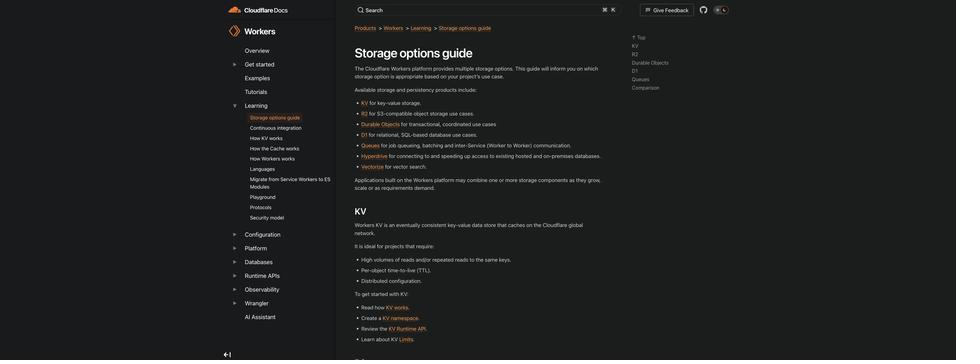 Task type: describe. For each thing, give the bounding box(es) containing it.
volumes
[[374, 257, 394, 263]]

0 horizontal spatial as
[[375, 185, 380, 191]]

cache
[[270, 146, 285, 152]]

migrate from service workers to es modules link
[[222, 175, 335, 192]]

↑ top link
[[632, 33, 646, 42]]

to left same
[[470, 257, 475, 263]]

0 horizontal spatial is
[[359, 243, 363, 250]]

the down how kv works
[[262, 146, 269, 152]]

cases. for for s3-compatible object storage use cases.
[[459, 111, 475, 117]]

1 horizontal spatial storage options guide link
[[439, 25, 491, 31]]

kv up network.
[[355, 206, 367, 217]]

vectorize for vector search.
[[362, 164, 427, 170]]

0 horizontal spatial runtime
[[245, 272, 267, 279]]

observability
[[245, 286, 280, 293]]

1 vertical spatial queues
[[362, 142, 380, 149]]

and down appropriate
[[397, 87, 406, 93]]

a
[[379, 315, 382, 321]]

use left cases
[[473, 121, 481, 127]]

1 vertical spatial objects
[[382, 121, 400, 127]]

give feedback button
[[641, 4, 694, 16]]

0 horizontal spatial storage options guide link
[[222, 113, 335, 123]]

0 horizontal spatial or
[[369, 185, 374, 191]]

security model
[[250, 215, 284, 221]]

include:
[[458, 87, 477, 93]]

kv down review the kv runtime api .
[[391, 336, 398, 343]]

migrate from service workers to es modules
[[250, 177, 331, 190]]

batching
[[423, 142, 444, 149]]

dark theme icon (depiction of a moon) image
[[723, 8, 728, 13]]

how for how workers works
[[250, 156, 260, 162]]

1 horizontal spatial object
[[414, 111, 429, 117]]

queueing,
[[398, 142, 421, 149]]

read
[[362, 305, 374, 311]]

high volumes of reads and/or repeated reads to the same keys.
[[362, 257, 512, 263]]

0 vertical spatial value
[[388, 100, 401, 106]]

configuration
[[245, 231, 281, 238]]

use down the coordinated
[[453, 132, 461, 138]]

same
[[485, 257, 498, 263]]

sql-
[[401, 132, 413, 138]]

works inside how workers works link
[[282, 156, 295, 162]]

feedback
[[666, 7, 689, 13]]

kv namespace link
[[383, 315, 419, 322]]

configuration.
[[389, 278, 422, 284]]

1 horizontal spatial storage
[[355, 45, 397, 60]]

on inside applications built on the workers platform may combine one or more storage components as they grow, scale or as requirements demand.
[[397, 177, 403, 183]]

workers inside how workers works link
[[262, 156, 280, 162]]

service inside migrate from service workers to es modules
[[281, 177, 298, 182]]

1 vertical spatial started
[[371, 291, 388, 298]]

cloudflare workers logo image
[[227, 23, 242, 38]]

review the kv runtime api .
[[362, 326, 428, 332]]

cases. for for relational, sql-based database use cases.
[[463, 132, 478, 138]]

applications built on the workers platform may combine one or more storage components as they grow, scale or as requirements demand.
[[355, 177, 601, 191]]

works inside how the cache works link
[[286, 146, 299, 152]]

how workers works link
[[222, 154, 335, 164]]

apis
[[268, 272, 280, 279]]

namespace
[[391, 315, 419, 321]]

0 vertical spatial as
[[570, 177, 575, 183]]

configuration link
[[222, 229, 335, 241]]

ai assistant link
[[222, 311, 335, 323]]

objects inside ↑ top kv r2 durable objects d1 queues comparison
[[651, 60, 669, 66]]

. for learn about kv limits .
[[414, 336, 415, 343]]

on inside workers kv is an eventually consistent key-value data store that caches on the cloudflare global network.
[[527, 222, 533, 228]]

project's
[[460, 73, 481, 80]]

the inside workers kv is an eventually consistent key-value data store that caches on the cloudflare global network.
[[534, 222, 542, 228]]

how
[[375, 305, 385, 311]]

on-
[[544, 153, 552, 159]]

k
[[612, 7, 616, 13]]

comparison link
[[632, 84, 660, 92]]

key- inside workers kv is an eventually consistent key-value data store that caches on the cloudflare global network.
[[448, 222, 458, 228]]

compatible
[[386, 111, 413, 117]]

0 horizontal spatial object
[[372, 267, 387, 274]]

kv inside ↑ top kv r2 durable objects d1 queues comparison
[[632, 43, 639, 49]]

continuous integration link
[[222, 123, 335, 133]]

job
[[389, 142, 397, 149]]

how kv works link
[[222, 133, 335, 143]]

0 vertical spatial or
[[499, 177, 504, 183]]

0 vertical spatial learning link
[[411, 25, 432, 31]]

network.
[[355, 230, 376, 236]]

for right ideal
[[377, 243, 384, 250]]

. for create a kv namespace .
[[419, 315, 420, 321]]

1 vertical spatial storage options guide
[[355, 45, 473, 60]]

limits link
[[400, 336, 414, 343]]

databases.
[[575, 153, 601, 159]]

integration
[[277, 125, 302, 131]]

hyperdrive link
[[362, 153, 388, 160]]

0 horizontal spatial key-
[[378, 100, 388, 106]]

hyperdrive for connecting to and speeding up access to existing hosted and on-premises databases.
[[362, 153, 601, 159]]

external link icon image
[[276, 313, 281, 318]]

per-object time-to-live (ttl).
[[362, 267, 432, 274]]

1 vertical spatial durable
[[362, 121, 380, 127]]

to inside migrate from service workers to es modules
[[319, 177, 323, 182]]

security model link
[[222, 213, 335, 223]]

protocols link
[[222, 203, 335, 213]]

available storage and persistency products include:
[[355, 87, 477, 93]]

the inside applications built on the workers platform may combine one or more storage components as they grow, scale or as requirements demand.
[[405, 177, 412, 183]]

0 vertical spatial queues link
[[632, 75, 650, 84]]

cloudflare inside the cloudflare workers platform provides multiple storage options. this guide will inform you on which storage option is appropriate based on your project's use case.
[[365, 65, 390, 72]]

databases link
[[222, 256, 335, 268]]

1 vertical spatial that
[[406, 243, 415, 250]]

1 horizontal spatial durable objects link
[[632, 58, 669, 67]]

to down (worker
[[490, 153, 495, 159]]

workers inside workers kv is an eventually consistent key-value data store that caches on the cloudflare global network.
[[355, 222, 375, 228]]

the up about
[[380, 326, 388, 332]]

available
[[355, 87, 376, 93]]

github icon image
[[700, 6, 708, 14]]

require:
[[416, 243, 435, 250]]

api
[[418, 326, 426, 332]]

premises
[[552, 153, 574, 159]]

how for how kv works
[[250, 135, 260, 141]]

workers inside migrate from service workers to es modules
[[299, 177, 318, 182]]

connecting
[[397, 153, 424, 159]]

d1 inside ↑ top kv r2 durable objects d1 queues comparison
[[632, 68, 638, 74]]

kv down available
[[362, 100, 368, 106]]

security
[[250, 215, 269, 221]]

vectorize
[[362, 164, 384, 170]]

1 horizontal spatial workers link
[[384, 25, 404, 31]]

workers kv is an eventually consistent key-value data store that caches on the cloudflare global network.
[[355, 222, 583, 236]]

continuous integration
[[250, 125, 302, 131]]

keys.
[[499, 257, 512, 263]]

and/or
[[416, 257, 431, 263]]

2 reads from the left
[[455, 257, 469, 263]]

0 vertical spatial d1 link
[[632, 67, 638, 75]]

. for read how kv works .
[[409, 305, 410, 311]]

r2 inside ↑ top kv r2 durable objects d1 queues comparison
[[632, 51, 639, 57]]

one
[[489, 177, 498, 183]]

it is ideal for projects that require:
[[355, 243, 435, 250]]

built
[[386, 177, 396, 183]]

projects
[[385, 243, 404, 250]]

0 vertical spatial cloudflare
[[244, 6, 273, 14]]

for for vector
[[385, 164, 392, 170]]

distributed configuration.
[[362, 278, 422, 284]]

click to collapse and expand the sidebar navigation image
[[224, 350, 231, 360]]

0 vertical spatial started
[[256, 61, 275, 68]]

and down batching on the top left of the page
[[431, 153, 440, 159]]

examples link
[[222, 72, 335, 84]]

case.
[[492, 73, 504, 80]]

cloudflare docs
[[244, 6, 288, 14]]

which
[[585, 65, 599, 72]]

model
[[270, 215, 284, 221]]

this
[[516, 65, 526, 72]]

time-
[[388, 267, 401, 274]]

data
[[472, 222, 483, 228]]

of
[[395, 257, 400, 263]]

your
[[448, 73, 459, 80]]

inform
[[551, 65, 566, 72]]

will
[[542, 65, 549, 72]]

⌘
[[603, 7, 608, 13]]

1 horizontal spatial runtime
[[397, 326, 417, 332]]

learning for the left learning link
[[245, 102, 268, 109]]

that inside workers kv is an eventually consistent key-value data store that caches on the cloudflare global network.
[[498, 222, 507, 228]]

0 horizontal spatial workers link
[[222, 20, 281, 42]]

tutorials link
[[222, 86, 335, 98]]

ai
[[245, 314, 250, 321]]

repeated
[[433, 257, 454, 263]]

value inside workers kv is an eventually consistent key-value data store that caches on the cloudflare global network.
[[458, 222, 471, 228]]



Task type: locate. For each thing, give the bounding box(es) containing it.
object up transactional,
[[414, 111, 429, 117]]

1 vertical spatial storage
[[355, 45, 397, 60]]

0 vertical spatial based
[[425, 73, 439, 80]]

objects up "relational,"
[[382, 121, 400, 127]]

1 vertical spatial cases.
[[463, 132, 478, 138]]

how for how the cache works
[[250, 146, 260, 152]]

platform inside applications built on the workers platform may combine one or more storage components as they grow, scale or as requirements demand.
[[435, 177, 455, 183]]

0 horizontal spatial kv link
[[362, 100, 368, 106]]

they
[[576, 177, 587, 183]]

overview
[[245, 47, 270, 54]]

is inside the cloudflare workers platform provides multiple storage options. this guide will inform you on which storage option is appropriate based on your project's use case.
[[391, 73, 395, 80]]

cloudflare left docs in the top left of the page
[[244, 6, 273, 14]]

kv down create a kv namespace .
[[389, 326, 396, 332]]

key-
[[378, 100, 388, 106], [448, 222, 458, 228]]

workers link right products link
[[384, 25, 404, 31]]

1 vertical spatial queues link
[[362, 142, 380, 149]]

give
[[654, 7, 664, 13]]

0 horizontal spatial d1 link
[[362, 132, 368, 138]]

2 how from the top
[[250, 146, 260, 152]]

d1 link up hyperdrive
[[362, 132, 368, 138]]

queues link
[[632, 75, 650, 84], [362, 142, 380, 149]]

platform up appropriate
[[412, 65, 432, 72]]

up
[[465, 153, 471, 159]]

r2 for s3-compatible object storage use cases.
[[362, 111, 475, 117]]

cloudflare inside workers kv is an eventually consistent key-value data store that caches on the cloudflare global network.
[[543, 222, 568, 228]]

↑
[[632, 35, 636, 40]]

storage up the durable objects for transactional, coordinated use cases
[[430, 111, 448, 117]]

2 vertical spatial cloudflare
[[543, 222, 568, 228]]

1 vertical spatial options
[[400, 45, 440, 60]]

high
[[362, 257, 373, 263]]

workers inside applications built on the workers platform may combine one or more storage components as they grow, scale or as requirements demand.
[[414, 177, 433, 183]]

based inside the cloudflare workers platform provides multiple storage options. this guide will inform you on which storage option is appropriate based on your project's use case.
[[425, 73, 439, 80]]

works down how the cache works link
[[282, 156, 295, 162]]

storage right more
[[519, 177, 537, 183]]

2 vertical spatial how
[[250, 156, 260, 162]]

objects up comparison
[[651, 60, 669, 66]]

1 vertical spatial r2
[[362, 111, 368, 117]]

to up existing
[[507, 142, 512, 149]]

r2 link left s3-
[[362, 111, 368, 117]]

1 vertical spatial storage options guide link
[[222, 113, 335, 123]]

1 horizontal spatial r2 link
[[632, 50, 639, 59]]

0 vertical spatial platform
[[412, 65, 432, 72]]

cases
[[483, 121, 496, 127]]

inter-
[[455, 142, 468, 149]]

workers up appropriate
[[391, 65, 411, 72]]

runtime down databases
[[245, 272, 267, 279]]

1 horizontal spatial value
[[458, 222, 471, 228]]

1 vertical spatial d1 link
[[362, 132, 368, 138]]

tutorials
[[245, 88, 267, 95]]

storage down the on the top of page
[[355, 73, 373, 80]]

2 horizontal spatial cloudflare
[[543, 222, 568, 228]]

workers up demand.
[[414, 177, 433, 183]]

workers up network.
[[355, 222, 375, 228]]

kv down continuous
[[262, 135, 268, 141]]

for up sql-
[[401, 121, 408, 127]]

kv link down available
[[362, 100, 368, 106]]

service down "languages" link
[[281, 177, 298, 182]]

on down provides at the top left of page
[[441, 73, 447, 80]]

on up requirements
[[397, 177, 403, 183]]

you
[[567, 65, 576, 72]]

0 vertical spatial runtime
[[245, 272, 267, 279]]

0 horizontal spatial r2
[[362, 111, 368, 117]]

2 vertical spatial is
[[359, 243, 363, 250]]

s3-
[[377, 111, 386, 117]]

service up access at the top
[[468, 142, 486, 149]]

0 horizontal spatial d1
[[362, 132, 368, 138]]

0 vertical spatial durable objects link
[[632, 58, 669, 67]]

and left on-
[[534, 153, 543, 159]]

0 vertical spatial kv link
[[632, 42, 639, 50]]

queues link up comparison
[[632, 75, 650, 84]]

durable down s3-
[[362, 121, 380, 127]]

0 horizontal spatial started
[[256, 61, 275, 68]]

1 horizontal spatial durable
[[632, 60, 650, 66]]

for down 'job'
[[389, 153, 396, 159]]

durable down ↑ top link
[[632, 60, 650, 66]]

2 horizontal spatial options
[[459, 25, 477, 31]]

vector
[[393, 164, 408, 170]]

0 vertical spatial is
[[391, 73, 395, 80]]

0 vertical spatial learning
[[411, 25, 432, 31]]

0 horizontal spatial storage
[[250, 115, 268, 121]]

get started
[[245, 61, 275, 68]]

2 horizontal spatial storage
[[439, 25, 458, 31]]

1 vertical spatial as
[[375, 185, 380, 191]]

is right option
[[391, 73, 395, 80]]

1 vertical spatial learning
[[245, 102, 268, 109]]

as down applications
[[375, 185, 380, 191]]

works down continuous integration
[[269, 135, 283, 141]]

object
[[414, 111, 429, 117], [372, 267, 387, 274]]

d1 for relational, sql-based database use cases.
[[362, 132, 478, 138]]

for for key-
[[370, 100, 376, 106]]

and up speeding
[[445, 142, 454, 149]]

1 vertical spatial based
[[413, 132, 428, 138]]

for for s3-
[[369, 111, 376, 117]]

database
[[429, 132, 451, 138]]

0 horizontal spatial durable
[[362, 121, 380, 127]]

platform inside the cloudflare workers platform provides multiple storage options. this guide will inform you on which storage option is appropriate based on your project's use case.
[[412, 65, 432, 72]]

platform
[[245, 245, 267, 252]]

3 how from the top
[[250, 156, 260, 162]]

durable objects link down s3-
[[362, 121, 400, 128]]

1 vertical spatial key-
[[448, 222, 458, 228]]

0 vertical spatial r2
[[632, 51, 639, 57]]

observability link
[[222, 284, 335, 296]]

storage for rightmost storage options guide 'link'
[[439, 25, 458, 31]]

how workers works
[[250, 156, 295, 162]]

is inside workers kv is an eventually consistent key-value data store that caches on the cloudflare global network.
[[384, 222, 388, 228]]

0 horizontal spatial service
[[281, 177, 298, 182]]

based down transactional,
[[413, 132, 428, 138]]

storage for leftmost storage options guide 'link'
[[250, 115, 268, 121]]

2 horizontal spatial is
[[391, 73, 395, 80]]

how the cache works link
[[222, 144, 335, 154]]

from
[[269, 177, 279, 182]]

1 vertical spatial is
[[384, 222, 388, 228]]

queues up comparison
[[632, 76, 650, 82]]

works right 'cache'
[[286, 146, 299, 152]]

storage
[[439, 25, 458, 31], [355, 45, 397, 60], [250, 115, 268, 121]]

for down available
[[370, 100, 376, 106]]

multiple
[[455, 65, 474, 72]]

1 horizontal spatial platform
[[435, 177, 455, 183]]

review
[[362, 326, 379, 332]]

1 horizontal spatial that
[[498, 222, 507, 228]]

1 vertical spatial platform
[[435, 177, 455, 183]]

kv for key-value storage.
[[362, 100, 422, 106]]

the left same
[[476, 257, 484, 263]]

vectorize link
[[362, 164, 384, 170]]

guide inside the cloudflare workers platform provides multiple storage options. this guide will inform you on which storage option is appropriate based on your project's use case.
[[527, 65, 540, 72]]

workers right products
[[384, 25, 404, 31]]

as left they
[[570, 177, 575, 183]]

for for connecting
[[389, 153, 396, 159]]

platform left may
[[435, 177, 455, 183]]

cloudflare docs logomark image
[[227, 3, 242, 18]]

and
[[397, 87, 406, 93], [445, 142, 454, 149], [431, 153, 440, 159], [534, 153, 543, 159]]

storage up case.
[[476, 65, 494, 72]]

0 vertical spatial objects
[[651, 60, 669, 66]]

options for rightmost storage options guide 'link'
[[459, 25, 477, 31]]

1 horizontal spatial as
[[570, 177, 575, 183]]

examples
[[245, 75, 270, 82]]

the cloudflare workers platform provides multiple storage options. this guide will inform you on which storage option is appropriate based on your project's use case.
[[355, 65, 599, 80]]

1 horizontal spatial or
[[499, 177, 504, 183]]

for left s3-
[[369, 111, 376, 117]]

persistency
[[407, 87, 434, 93]]

for for relational,
[[369, 132, 376, 138]]

reads right of
[[401, 257, 415, 263]]

with
[[389, 291, 399, 298]]

1 vertical spatial how
[[250, 146, 260, 152]]

1 vertical spatial service
[[281, 177, 298, 182]]

queues link up hyperdrive
[[362, 142, 380, 149]]

learning for learning link to the top
[[411, 25, 432, 31]]

applications
[[355, 177, 384, 183]]

0 vertical spatial object
[[414, 111, 429, 117]]

as
[[570, 177, 575, 183], [375, 185, 380, 191]]

wrangler link
[[222, 298, 335, 309]]

is
[[391, 73, 395, 80], [384, 222, 388, 228], [359, 243, 363, 250]]

use left case.
[[482, 73, 490, 80]]

1 horizontal spatial is
[[384, 222, 388, 228]]

for left the vector
[[385, 164, 392, 170]]

for for job
[[381, 142, 388, 149]]

2 vertical spatial storage options guide
[[250, 115, 300, 121]]

durable inside ↑ top kv r2 durable objects d1 queues comparison
[[632, 60, 650, 66]]

1 horizontal spatial kv link
[[632, 42, 639, 50]]

0 horizontal spatial value
[[388, 100, 401, 106]]

1 horizontal spatial learning link
[[411, 25, 432, 31]]

1 horizontal spatial queues link
[[632, 75, 650, 84]]

guide
[[478, 25, 491, 31], [442, 45, 473, 60], [527, 65, 540, 72], [288, 115, 300, 121]]

get
[[362, 291, 370, 298]]

queues for job queueing, batching and inter-service (worker to worker) communication.
[[362, 142, 572, 149]]

may
[[456, 177, 466, 183]]

1 vertical spatial or
[[369, 185, 374, 191]]

light theme icon (depiction of a sun) image
[[716, 8, 721, 13]]

workers inside the cloudflare workers platform provides multiple storage options. this guide will inform you on which storage option is appropriate based on your project's use case.
[[391, 65, 411, 72]]

how inside how the cache works link
[[250, 146, 260, 152]]

cases. up queues for job queueing, batching and inter-service (worker to worker) communication.
[[463, 132, 478, 138]]

the
[[355, 65, 364, 72]]

1 horizontal spatial objects
[[651, 60, 669, 66]]

kv down ↑
[[632, 43, 639, 49]]

service
[[468, 142, 486, 149], [281, 177, 298, 182]]

1 vertical spatial runtime
[[397, 326, 417, 332]]

1 vertical spatial value
[[458, 222, 471, 228]]

workers up overview
[[244, 26, 275, 36]]

0 vertical spatial service
[[468, 142, 486, 149]]

search
[[366, 7, 383, 13]]

reads right repeated
[[455, 257, 469, 263]]

1 vertical spatial r2 link
[[362, 111, 368, 117]]

how inside how workers works link
[[250, 156, 260, 162]]

1 vertical spatial kv link
[[362, 100, 368, 106]]

0 vertical spatial options
[[459, 25, 477, 31]]

modules
[[250, 184, 270, 190]]

based
[[425, 73, 439, 80], [413, 132, 428, 138]]

0 vertical spatial storage
[[439, 25, 458, 31]]

on right the you at right top
[[577, 65, 583, 72]]

0 horizontal spatial learning link
[[222, 100, 335, 112]]

works inside how kv works link
[[269, 135, 283, 141]]

d1 up hyperdrive
[[362, 132, 368, 138]]

storage inside applications built on the workers platform may combine one or more storage components as they grow, scale or as requirements demand.
[[519, 177, 537, 183]]

existing
[[496, 153, 514, 159]]

queues inside ↑ top kv r2 durable objects d1 queues comparison
[[632, 76, 650, 82]]

value left data
[[458, 222, 471, 228]]

is right it
[[359, 243, 363, 250]]

runtime
[[245, 272, 267, 279], [397, 326, 417, 332]]

for left 'job'
[[381, 142, 388, 149]]

storage options guide for leftmost storage options guide 'link'
[[250, 115, 300, 121]]

0 vertical spatial r2 link
[[632, 50, 639, 59]]

1 horizontal spatial d1 link
[[632, 67, 638, 75]]

cloudflare left global
[[543, 222, 568, 228]]

0 horizontal spatial learning
[[245, 102, 268, 109]]

how up the languages
[[250, 156, 260, 162]]

kv right a
[[383, 315, 390, 321]]

r2 link down ↑
[[632, 50, 639, 59]]

0 horizontal spatial that
[[406, 243, 415, 250]]

1 vertical spatial durable objects link
[[362, 121, 400, 128]]

languages
[[250, 166, 275, 172]]

the up requirements
[[405, 177, 412, 183]]

options for leftmost storage options guide 'link'
[[269, 115, 286, 121]]

0 vertical spatial storage options guide
[[439, 25, 491, 31]]

r2
[[632, 51, 639, 57], [362, 111, 368, 117]]

1 how from the top
[[250, 135, 260, 141]]

scale
[[355, 185, 367, 191]]

d1 up comparison
[[632, 68, 638, 74]]

or right one
[[499, 177, 504, 183]]

coordinated
[[443, 121, 471, 127]]

0 horizontal spatial reads
[[401, 257, 415, 263]]

that left require:
[[406, 243, 415, 250]]

0 horizontal spatial durable objects link
[[362, 121, 400, 128]]

0 vertical spatial how
[[250, 135, 260, 141]]

d1 link up comparison
[[632, 67, 638, 75]]

1 horizontal spatial reads
[[455, 257, 469, 263]]

works
[[269, 135, 283, 141], [286, 146, 299, 152], [282, 156, 295, 162], [394, 305, 409, 311]]

how down continuous
[[250, 135, 260, 141]]

kv link
[[632, 42, 639, 50], [362, 100, 368, 106]]

to down batching on the top left of the page
[[425, 153, 430, 159]]

1 horizontal spatial options
[[400, 45, 440, 60]]

get started link
[[222, 59, 335, 70]]

requirements
[[382, 185, 413, 191]]

0 vertical spatial key-
[[378, 100, 388, 106]]

speeding
[[441, 153, 463, 159]]

ideal
[[365, 243, 376, 250]]

appropriate
[[396, 73, 423, 80]]

0 vertical spatial d1
[[632, 68, 638, 74]]

(ttl).
[[417, 267, 432, 274]]

caches
[[508, 222, 525, 228]]

1 horizontal spatial key-
[[448, 222, 458, 228]]

storage options guide inside 'link'
[[250, 115, 300, 121]]

workers down how the cache works
[[262, 156, 280, 162]]

protocols
[[250, 205, 272, 211]]

0 horizontal spatial objects
[[382, 121, 400, 127]]

workers left es
[[299, 177, 318, 182]]

1 vertical spatial cloudflare
[[365, 65, 390, 72]]

works up kv namespace link
[[394, 305, 409, 311]]

kv:
[[401, 291, 409, 298]]

option
[[374, 73, 389, 80]]

value up compatible
[[388, 100, 401, 106]]

communication.
[[534, 142, 572, 149]]

docs
[[274, 6, 288, 14]]

0 horizontal spatial r2 link
[[362, 111, 368, 117]]

kv right the how
[[386, 305, 393, 311]]

how down how kv works
[[250, 146, 260, 152]]

that right the store
[[498, 222, 507, 228]]

objects
[[651, 60, 669, 66], [382, 121, 400, 127]]

or down applications
[[369, 185, 374, 191]]

get
[[245, 61, 254, 68]]

d1
[[632, 68, 638, 74], [362, 132, 368, 138]]

storage options guide for rightmost storage options guide 'link'
[[439, 25, 491, 31]]

storage options guide link
[[439, 25, 491, 31], [222, 113, 335, 123]]

1 horizontal spatial service
[[468, 142, 486, 149]]

for left "relational,"
[[369, 132, 376, 138]]

based down provides at the top left of page
[[425, 73, 439, 80]]

storage down option
[[377, 87, 395, 93]]

key- right consistent
[[448, 222, 458, 228]]

kv inside workers kv is an eventually consistent key-value data store that caches on the cloudflare global network.
[[376, 222, 383, 228]]

is left the an
[[384, 222, 388, 228]]

use inside the cloudflare workers platform provides multiple storage options. this guide will inform you on which storage option is appropriate based on your project's use case.
[[482, 73, 490, 80]]

kv left the an
[[376, 222, 383, 228]]

object up distributed
[[372, 267, 387, 274]]

worker)
[[514, 142, 532, 149]]

2 vertical spatial storage
[[250, 115, 268, 121]]

durable
[[632, 60, 650, 66], [362, 121, 380, 127]]

2 vertical spatial options
[[269, 115, 286, 121]]

use up the coordinated
[[450, 111, 458, 117]]

r2 left s3-
[[362, 111, 368, 117]]

1 vertical spatial learning link
[[222, 100, 335, 112]]

kv runtime api link
[[389, 326, 426, 332]]

d1 link
[[632, 67, 638, 75], [362, 132, 368, 138]]

it
[[355, 243, 358, 250]]

live
[[408, 267, 416, 274]]

started up the how
[[371, 291, 388, 298]]

1 horizontal spatial started
[[371, 291, 388, 298]]

.
[[409, 305, 410, 311], [419, 315, 420, 321], [426, 326, 428, 332], [414, 336, 415, 343]]

1 reads from the left
[[401, 257, 415, 263]]

cloudflare
[[244, 6, 273, 14], [365, 65, 390, 72], [543, 222, 568, 228]]

queues up hyperdrive
[[362, 142, 380, 149]]

on right caches
[[527, 222, 533, 228]]

durable objects link up comparison
[[632, 58, 669, 67]]

(worker
[[487, 142, 506, 149]]

how inside how kv works link
[[250, 135, 260, 141]]



Task type: vqa. For each thing, say whether or not it's contained in the screenshot.


